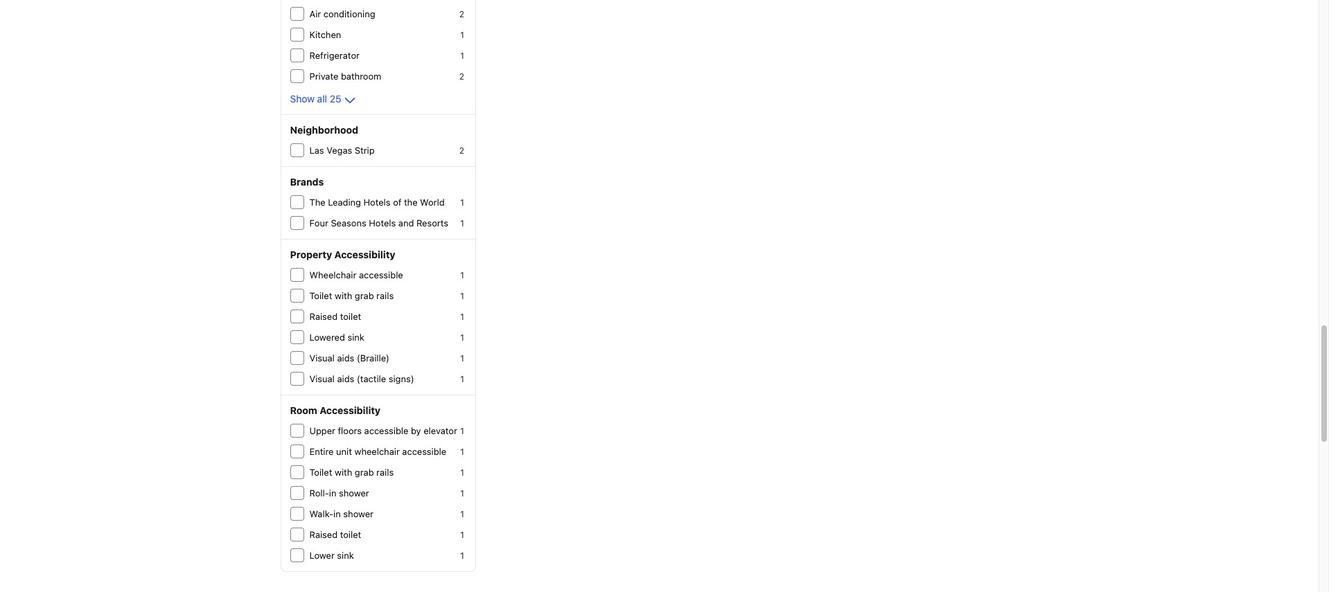 Task type: vqa. For each thing, say whether or not it's contained in the screenshot.
(188)
no



Task type: locate. For each thing, give the bounding box(es) containing it.
and
[[399, 218, 414, 229]]

grab
[[355, 291, 374, 302], [355, 467, 374, 478]]

accessibility up wheelchair accessible
[[335, 249, 396, 261]]

15 1 from the top
[[461, 510, 464, 520]]

signs)
[[389, 374, 414, 385]]

with down unit in the left bottom of the page
[[335, 467, 352, 478]]

raised up lowered
[[310, 311, 338, 322]]

toilet with grab rails down wheelchair accessible
[[310, 291, 394, 302]]

resorts
[[417, 218, 449, 229]]

air
[[310, 8, 321, 19]]

raised toilet up lowered sink
[[310, 311, 361, 322]]

4 1 from the top
[[461, 218, 464, 229]]

accessible down 'by'
[[402, 447, 447, 458]]

show all 25 button
[[290, 92, 358, 109]]

2 with from the top
[[335, 467, 352, 478]]

accessibility up floors
[[320, 405, 381, 417]]

vegas
[[327, 145, 352, 156]]

entire
[[310, 447, 334, 458]]

four
[[310, 218, 329, 229]]

1 vertical spatial aids
[[337, 374, 355, 385]]

with down wheelchair
[[335, 291, 352, 302]]

1 visual from the top
[[310, 353, 335, 364]]

upper floors accessible by elevator 1
[[310, 426, 464, 437]]

show all 25
[[290, 93, 342, 105]]

0 vertical spatial accessibility
[[335, 249, 396, 261]]

aids for (tactile
[[337, 374, 355, 385]]

1 toilet from the top
[[310, 291, 332, 302]]

3 2 from the top
[[459, 146, 464, 156]]

in
[[329, 488, 337, 499], [334, 509, 341, 520]]

elevator
[[424, 426, 458, 437]]

shower up walk-in shower
[[339, 488, 369, 499]]

visual down lowered
[[310, 353, 335, 364]]

walk-
[[310, 509, 334, 520]]

toilet with grab rails
[[310, 291, 394, 302], [310, 467, 394, 478]]

1 2 from the top
[[459, 9, 464, 19]]

sink right "lower"
[[337, 551, 354, 562]]

visual for visual aids (tactile signs)
[[310, 374, 335, 385]]

13 1 from the top
[[461, 468, 464, 478]]

accessibility
[[335, 249, 396, 261], [320, 405, 381, 417]]

0 vertical spatial 2
[[459, 9, 464, 19]]

with
[[335, 291, 352, 302], [335, 467, 352, 478]]

raised up "lower"
[[310, 530, 338, 541]]

aids down visual aids (braille)
[[337, 374, 355, 385]]

accessible up entire unit wheelchair accessible
[[364, 426, 409, 437]]

roll-
[[310, 488, 329, 499]]

rails
[[377, 291, 394, 302], [377, 467, 394, 478]]

hotels down the leading hotels of the world
[[369, 218, 396, 229]]

0 vertical spatial with
[[335, 291, 352, 302]]

strip
[[355, 145, 375, 156]]

raised toilet up lower sink
[[310, 530, 361, 541]]

shower for roll-in shower
[[339, 488, 369, 499]]

11 1 from the top
[[461, 426, 464, 437]]

aids
[[337, 353, 355, 364], [337, 374, 355, 385]]

1
[[461, 30, 464, 40], [461, 51, 464, 61], [461, 198, 464, 208], [461, 218, 464, 229], [461, 270, 464, 281], [461, 291, 464, 302], [461, 312, 464, 322], [461, 333, 464, 343], [461, 354, 464, 364], [461, 374, 464, 385], [461, 426, 464, 437], [461, 447, 464, 458], [461, 468, 464, 478], [461, 489, 464, 499], [461, 510, 464, 520], [461, 530, 464, 541], [461, 551, 464, 562]]

four seasons hotels and resorts
[[310, 218, 449, 229]]

1 vertical spatial toilet
[[340, 530, 361, 541]]

1 vertical spatial visual
[[310, 374, 335, 385]]

visual up room accessibility
[[310, 374, 335, 385]]

aids down lowered sink
[[337, 353, 355, 364]]

room
[[290, 405, 317, 417]]

2 toilet from the top
[[310, 467, 332, 478]]

sink for lower sink
[[337, 551, 354, 562]]

wheelchair
[[355, 447, 400, 458]]

visual aids (tactile signs)
[[310, 374, 414, 385]]

shower for walk-in shower
[[343, 509, 374, 520]]

0 vertical spatial shower
[[339, 488, 369, 499]]

2 aids from the top
[[337, 374, 355, 385]]

1 aids from the top
[[337, 353, 355, 364]]

1 vertical spatial with
[[335, 467, 352, 478]]

raised toilet
[[310, 311, 361, 322], [310, 530, 361, 541]]

0 vertical spatial grab
[[355, 291, 374, 302]]

0 vertical spatial visual
[[310, 353, 335, 364]]

2 vertical spatial accessible
[[402, 447, 447, 458]]

0 vertical spatial in
[[329, 488, 337, 499]]

toilet with grab rails down unit in the left bottom of the page
[[310, 467, 394, 478]]

1 vertical spatial raised
[[310, 530, 338, 541]]

accessible
[[359, 270, 403, 281], [364, 426, 409, 437], [402, 447, 447, 458]]

hotels for and
[[369, 218, 396, 229]]

in for roll-
[[329, 488, 337, 499]]

unit
[[336, 447, 352, 458]]

rails down entire unit wheelchair accessible
[[377, 467, 394, 478]]

2 2 from the top
[[459, 71, 464, 82]]

the leading hotels of the world
[[310, 197, 445, 208]]

1 vertical spatial in
[[334, 509, 341, 520]]

shower
[[339, 488, 369, 499], [343, 509, 374, 520]]

sink
[[348, 332, 365, 343], [337, 551, 354, 562]]

1 raised toilet from the top
[[310, 311, 361, 322]]

0 vertical spatial hotels
[[364, 197, 391, 208]]

toilet
[[310, 291, 332, 302], [310, 467, 332, 478]]

0 vertical spatial toilet with grab rails
[[310, 291, 394, 302]]

2 1 from the top
[[461, 51, 464, 61]]

1 vertical spatial 2
[[459, 71, 464, 82]]

1 vertical spatial rails
[[377, 467, 394, 478]]

1 vertical spatial raised toilet
[[310, 530, 361, 541]]

14 1 from the top
[[461, 489, 464, 499]]

2
[[459, 9, 464, 19], [459, 71, 464, 82], [459, 146, 464, 156]]

1 vertical spatial sink
[[337, 551, 354, 562]]

1 vertical spatial grab
[[355, 467, 374, 478]]

0 vertical spatial toilet
[[310, 291, 332, 302]]

2 for air conditioning
[[459, 9, 464, 19]]

in up walk-in shower
[[329, 488, 337, 499]]

0 vertical spatial rails
[[377, 291, 394, 302]]

(tactile
[[357, 374, 386, 385]]

in for walk-
[[334, 509, 341, 520]]

1 grab from the top
[[355, 291, 374, 302]]

0 vertical spatial accessible
[[359, 270, 403, 281]]

accessibility for room accessibility
[[320, 405, 381, 417]]

0 vertical spatial raised toilet
[[310, 311, 361, 322]]

private
[[310, 71, 339, 82]]

0 vertical spatial sink
[[348, 332, 365, 343]]

toilet down wheelchair
[[310, 291, 332, 302]]

walk-in shower
[[310, 509, 374, 520]]

grab down wheelchair
[[355, 467, 374, 478]]

2 for private bathroom
[[459, 71, 464, 82]]

accessible down "property accessibility"
[[359, 270, 403, 281]]

raised
[[310, 311, 338, 322], [310, 530, 338, 541]]

1 vertical spatial hotels
[[369, 218, 396, 229]]

entire unit wheelchair accessible
[[310, 447, 447, 458]]

grab down wheelchair accessible
[[355, 291, 374, 302]]

sink up visual aids (braille)
[[348, 332, 365, 343]]

1 vertical spatial shower
[[343, 509, 374, 520]]

1 vertical spatial toilet
[[310, 467, 332, 478]]

rails down wheelchair accessible
[[377, 291, 394, 302]]

in down roll-in shower
[[334, 509, 341, 520]]

lower sink
[[310, 551, 354, 562]]

3 1 from the top
[[461, 198, 464, 208]]

by
[[411, 426, 421, 437]]

1 vertical spatial toilet with grab rails
[[310, 467, 394, 478]]

toilet down walk-in shower
[[340, 530, 361, 541]]

toilet
[[340, 311, 361, 322], [340, 530, 361, 541]]

hotels left of
[[364, 197, 391, 208]]

0 vertical spatial aids
[[337, 353, 355, 364]]

shower down roll-in shower
[[343, 509, 374, 520]]

toilet down entire
[[310, 467, 332, 478]]

1 vertical spatial accessibility
[[320, 405, 381, 417]]

air conditioning
[[310, 8, 375, 19]]

visual
[[310, 353, 335, 364], [310, 374, 335, 385]]

0 vertical spatial toilet
[[340, 311, 361, 322]]

0 vertical spatial raised
[[310, 311, 338, 322]]

world
[[420, 197, 445, 208]]

neighborhood
[[290, 124, 358, 136]]

lower
[[310, 551, 335, 562]]

private bathroom
[[310, 71, 382, 82]]

kitchen
[[310, 29, 341, 40]]

toilet up lowered sink
[[340, 311, 361, 322]]

hotels
[[364, 197, 391, 208], [369, 218, 396, 229]]

all
[[317, 93, 327, 105]]

2 visual from the top
[[310, 374, 335, 385]]

wheelchair accessible
[[310, 270, 403, 281]]

2 toilet with grab rails from the top
[[310, 467, 394, 478]]

2 vertical spatial 2
[[459, 146, 464, 156]]



Task type: describe. For each thing, give the bounding box(es) containing it.
sink for lowered sink
[[348, 332, 365, 343]]

brands
[[290, 176, 324, 188]]

1 raised from the top
[[310, 311, 338, 322]]

bathroom
[[341, 71, 382, 82]]

wheelchair
[[310, 270, 357, 281]]

property accessibility
[[290, 249, 396, 261]]

seasons
[[331, 218, 367, 229]]

hotels for of
[[364, 197, 391, 208]]

7 1 from the top
[[461, 312, 464, 322]]

2 raised from the top
[[310, 530, 338, 541]]

the
[[404, 197, 418, 208]]

9 1 from the top
[[461, 354, 464, 364]]

2 grab from the top
[[355, 467, 374, 478]]

1 toilet with grab rails from the top
[[310, 291, 394, 302]]

1 vertical spatial accessible
[[364, 426, 409, 437]]

visual aids (braille)
[[310, 353, 390, 364]]

floors
[[338, 426, 362, 437]]

1 with from the top
[[335, 291, 352, 302]]

roll-in shower
[[310, 488, 369, 499]]

1 1 from the top
[[461, 30, 464, 40]]

room accessibility
[[290, 405, 381, 417]]

aids for (braille)
[[337, 353, 355, 364]]

lowered sink
[[310, 332, 365, 343]]

leading
[[328, 197, 361, 208]]

25
[[330, 93, 342, 105]]

6 1 from the top
[[461, 291, 464, 302]]

16 1 from the top
[[461, 530, 464, 541]]

property
[[290, 249, 332, 261]]

1 inside upper floors accessible by elevator 1
[[461, 426, 464, 437]]

conditioning
[[324, 8, 375, 19]]

(braille)
[[357, 353, 390, 364]]

12 1 from the top
[[461, 447, 464, 458]]

refrigerator
[[310, 50, 360, 61]]

8 1 from the top
[[461, 333, 464, 343]]

10 1 from the top
[[461, 374, 464, 385]]

2 rails from the top
[[377, 467, 394, 478]]

1 rails from the top
[[377, 291, 394, 302]]

show
[[290, 93, 315, 105]]

2 for las vegas strip
[[459, 146, 464, 156]]

upper
[[310, 426, 336, 437]]

the
[[310, 197, 326, 208]]

17 1 from the top
[[461, 551, 464, 562]]

las
[[310, 145, 324, 156]]

lowered
[[310, 332, 345, 343]]

accessibility for property accessibility
[[335, 249, 396, 261]]

1 toilet from the top
[[340, 311, 361, 322]]

visual for visual aids (braille)
[[310, 353, 335, 364]]

5 1 from the top
[[461, 270, 464, 281]]

2 raised toilet from the top
[[310, 530, 361, 541]]

of
[[393, 197, 402, 208]]

2 toilet from the top
[[340, 530, 361, 541]]

las vegas strip
[[310, 145, 375, 156]]



